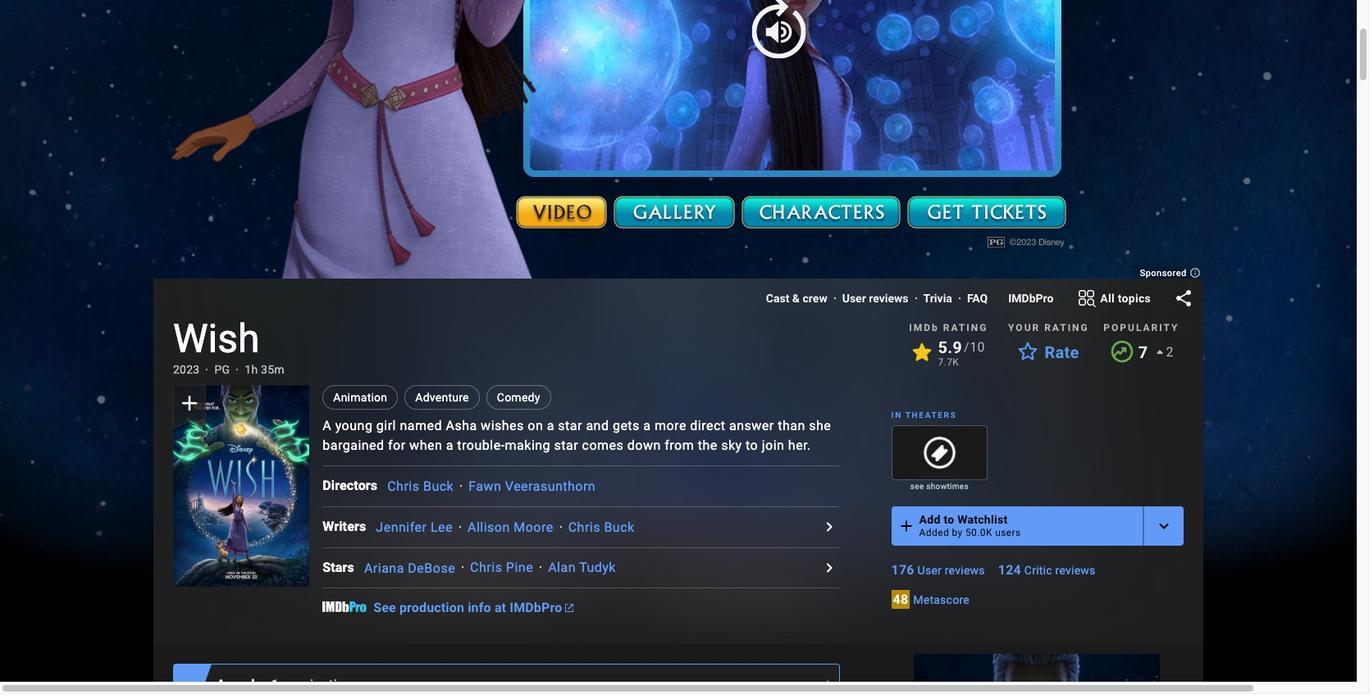 Task type: describe. For each thing, give the bounding box(es) containing it.
a young girl named asha wishes on a star and gets a more direct answer than she bargained for when a trouble-making star comes down from the sky to join her.
[[323, 418, 831, 454]]

animation button
[[323, 386, 398, 410]]

1 vertical spatial chris buck button
[[568, 520, 635, 535]]

jennifer
[[376, 520, 427, 535]]

jennifer lee
[[376, 520, 453, 535]]

theaters
[[906, 411, 957, 420]]

1 horizontal spatial group
[[892, 426, 988, 481]]

fawn
[[469, 479, 502, 495]]

sponsored
[[1140, 268, 1190, 279]]

trivia button
[[923, 290, 952, 307]]

topics
[[1118, 292, 1151, 305]]

48 metascore
[[893, 592, 970, 608]]

176 user reviews
[[892, 563, 985, 578]]

showtimes
[[927, 482, 969, 491]]

bargained
[[323, 438, 384, 454]]

animation
[[333, 391, 388, 405]]

jennifer lee button
[[376, 520, 453, 535]]

2 horizontal spatial a
[[644, 418, 651, 434]]

rating for your rating
[[1045, 322, 1089, 334]]

adventure button
[[405, 386, 480, 410]]

see
[[911, 482, 924, 491]]

awards button
[[217, 676, 271, 695]]

ariana debose button
[[364, 561, 455, 576]]

2023 button
[[173, 362, 200, 378]]

see showtimes link
[[892, 481, 988, 494]]

stars
[[323, 560, 354, 576]]

metascore
[[913, 594, 970, 607]]

her.
[[788, 438, 811, 454]]

add to watchlist added by 50.0k users
[[919, 513, 1021, 539]]

user reviews button
[[842, 290, 909, 307]]

reviews for 176
[[945, 564, 985, 577]]

reviews inside 'user reviews' button
[[869, 292, 909, 305]]

chris buck for the leftmost chris buck "button"
[[387, 479, 454, 495]]

chris for bottom chris buck "button"
[[568, 520, 601, 535]]

comedy button
[[486, 386, 551, 410]]

pine
[[506, 561, 533, 576]]

nomination
[[283, 678, 353, 693]]

chris buck for bottom chris buck "button"
[[568, 520, 635, 535]]

writers button
[[323, 518, 376, 538]]

add title to another list image
[[1154, 517, 1174, 536]]

chris pine
[[470, 561, 533, 576]]

alan tudyk, chris pine, and ariana debose in wish (2023) image
[[173, 386, 310, 587]]

0 horizontal spatial a
[[446, 438, 454, 454]]

buck for bottom chris buck "button"
[[604, 520, 635, 535]]

see showtimes group
[[892, 426, 988, 494]]

at
[[495, 601, 506, 616]]

young
[[335, 418, 373, 434]]

awards
[[217, 677, 261, 693]]

imdbpro inside see production info at imdbpro button
[[510, 601, 562, 616]]

alan
[[548, 561, 576, 576]]

girl
[[376, 418, 396, 434]]

fawn veerasunthorn button
[[469, 479, 596, 495]]

see showtimes
[[911, 482, 969, 491]]

comedy
[[497, 391, 540, 405]]

user inside button
[[842, 292, 866, 305]]

trivia
[[923, 292, 952, 305]]

imdb
[[909, 322, 939, 334]]

/
[[964, 340, 970, 355]]

tudyk
[[579, 561, 616, 576]]

user reviews
[[842, 292, 909, 305]]

add
[[919, 513, 941, 526]]

more
[[655, 418, 687, 434]]

wish
[[173, 316, 260, 363]]

to inside a young girl named asha wishes on a star and gets a more direct answer than she bargained for when a trouble-making star comes down from the sky to join her.
[[746, 438, 758, 454]]

and
[[586, 418, 609, 434]]

categories image
[[1078, 289, 1097, 309]]

buck for the leftmost chris buck "button"
[[423, 479, 454, 495]]

watchlist
[[958, 513, 1008, 526]]

5.9
[[938, 338, 962, 358]]

all topics button
[[1064, 286, 1164, 312]]

cast & crew
[[766, 292, 828, 305]]

5.9 / 10 7.7k
[[938, 338, 985, 368]]

moore
[[514, 520, 554, 535]]

asha
[[446, 418, 477, 434]]

see full cast and crew element
[[323, 477, 387, 497]]

gets
[[613, 418, 640, 434]]

1h 35m
[[245, 363, 285, 377]]

allison moore button
[[468, 520, 554, 535]]

to inside add to watchlist added by 50.0k users
[[944, 513, 955, 526]]

the
[[698, 438, 718, 454]]

share on social media image
[[1174, 289, 1194, 309]]

comes
[[582, 438, 624, 454]]

2023
[[173, 363, 200, 377]]



Task type: vqa. For each thing, say whether or not it's contained in the screenshot.
arrow drop down icon in all button
no



Task type: locate. For each thing, give the bounding box(es) containing it.
chris buck button
[[387, 479, 454, 495], [568, 520, 635, 535]]

when
[[410, 438, 442, 454]]

a
[[323, 418, 332, 434]]

2
[[1166, 345, 1174, 360]]

a up the 'down'
[[644, 418, 651, 434]]

1 vertical spatial chris buck
[[568, 520, 635, 535]]

1 vertical spatial buck
[[604, 520, 635, 535]]

buck up tudyk at left bottom
[[604, 520, 635, 535]]

0 horizontal spatial to
[[746, 438, 758, 454]]

star
[[558, 418, 582, 434], [554, 438, 579, 454]]

to up the by at bottom right
[[944, 513, 955, 526]]

0 horizontal spatial chris
[[387, 479, 420, 495]]

from
[[665, 438, 694, 454]]

crew
[[803, 292, 828, 305]]

0 horizontal spatial user
[[842, 292, 866, 305]]

&
[[792, 292, 800, 305]]

user right 176
[[918, 564, 942, 577]]

see full cast and crew image
[[819, 559, 839, 578]]

1 nomination
[[271, 678, 353, 693]]

0 vertical spatial buck
[[423, 479, 454, 495]]

chris left pine
[[470, 561, 502, 576]]

0 vertical spatial chris
[[387, 479, 420, 495]]

chris buck down when
[[387, 479, 454, 495]]

allison moore
[[468, 520, 554, 535]]

all topics
[[1101, 292, 1151, 305]]

star left comes
[[554, 438, 579, 454]]

rating up rate
[[1045, 322, 1089, 334]]

ariana debose
[[364, 561, 455, 576]]

1 horizontal spatial a
[[547, 418, 555, 434]]

chris for the "chris pine" button
[[470, 561, 502, 576]]

1 vertical spatial user
[[918, 564, 942, 577]]

star left and
[[558, 418, 582, 434]]

launch inline image
[[566, 605, 574, 613]]

1 horizontal spatial reviews
[[945, 564, 985, 577]]

1 horizontal spatial imdbpro
[[1009, 292, 1054, 305]]

imdbpro
[[1009, 292, 1054, 305], [510, 601, 562, 616]]

1 horizontal spatial user
[[918, 564, 942, 577]]

rate
[[1045, 343, 1079, 363]]

allison
[[468, 520, 510, 535]]

added
[[919, 527, 949, 539]]

see more awards and nominations image
[[820, 676, 840, 695]]

cast
[[766, 292, 790, 305]]

chris up alan tudyk
[[568, 520, 601, 535]]

faq button
[[967, 290, 988, 307]]

0 horizontal spatial rating
[[943, 322, 988, 334]]

chris buck up tudyk at left bottom
[[568, 520, 635, 535]]

rating up /
[[943, 322, 988, 334]]

by
[[952, 527, 963, 539]]

1 horizontal spatial chris
[[470, 561, 502, 576]]

reviews
[[869, 292, 909, 305], [945, 564, 985, 577], [1056, 564, 1096, 577]]

see showtimes image
[[892, 426, 987, 480]]

a
[[547, 418, 555, 434], [644, 418, 651, 434], [446, 438, 454, 454]]

0 horizontal spatial chris buck
[[387, 479, 454, 495]]

named
[[400, 418, 442, 434]]

reviews up metascore at the bottom of the page
[[945, 564, 985, 577]]

see production info at imdbpro button
[[374, 601, 574, 617]]

reviews inside the 176 user reviews
[[945, 564, 985, 577]]

imdbpro button
[[1009, 290, 1054, 307]]

making
[[505, 438, 551, 454]]

1 horizontal spatial rating
[[1045, 322, 1089, 334]]

cast & crew button
[[766, 290, 828, 307]]

2 rating from the left
[[1045, 322, 1089, 334]]

35m
[[261, 363, 285, 377]]

buck up lee
[[423, 479, 454, 495]]

reviews for 124
[[1056, 564, 1096, 577]]

reviews left trivia button
[[869, 292, 909, 305]]

0 horizontal spatial group
[[173, 386, 310, 588]]

0 vertical spatial user
[[842, 292, 866, 305]]

a right on
[[547, 418, 555, 434]]

to
[[746, 438, 758, 454], [944, 513, 955, 526]]

10
[[970, 340, 985, 355]]

1 vertical spatial imdbpro
[[510, 601, 562, 616]]

1 rating from the left
[[943, 322, 988, 334]]

rating
[[943, 322, 988, 334], [1045, 322, 1089, 334]]

chris pine button
[[470, 561, 533, 576]]

chris buck button down when
[[387, 479, 454, 495]]

1 horizontal spatial chris buck
[[568, 520, 635, 535]]

buck
[[423, 479, 454, 495], [604, 520, 635, 535]]

rating for imdb rating
[[943, 322, 988, 334]]

0 horizontal spatial reviews
[[869, 292, 909, 305]]

info
[[468, 601, 491, 616]]

1 horizontal spatial chris buck button
[[568, 520, 635, 535]]

2 vertical spatial chris
[[470, 561, 502, 576]]

debose
[[408, 561, 455, 576]]

1 vertical spatial to
[[944, 513, 955, 526]]

chris for the leftmost chris buck "button"
[[387, 479, 420, 495]]

arrow drop up image
[[1150, 343, 1170, 363]]

chris
[[387, 479, 420, 495], [568, 520, 601, 535], [470, 561, 502, 576]]

1 horizontal spatial to
[[944, 513, 955, 526]]

group
[[173, 386, 310, 588], [892, 426, 988, 481]]

1 vertical spatial chris
[[568, 520, 601, 535]]

all
[[1101, 292, 1115, 305]]

she
[[809, 418, 831, 434]]

your rating
[[1008, 322, 1089, 334]]

in theaters
[[892, 411, 957, 420]]

alan tudyk button
[[548, 561, 616, 576]]

than
[[778, 418, 806, 434]]

0 horizontal spatial buck
[[423, 479, 454, 495]]

a down asha
[[446, 438, 454, 454]]

in
[[892, 411, 902, 420]]

pg button
[[215, 362, 230, 378]]

down
[[628, 438, 661, 454]]

7
[[1139, 343, 1148, 363]]

directors
[[323, 479, 378, 494]]

writers
[[323, 519, 366, 535]]

176
[[892, 563, 915, 578]]

50.0k
[[966, 527, 993, 539]]

0 horizontal spatial chris buck button
[[387, 479, 454, 495]]

imdb rating
[[909, 322, 988, 334]]

124 critic reviews
[[998, 563, 1096, 578]]

reviews right critic
[[1056, 564, 1096, 577]]

add image
[[896, 517, 916, 536]]

0 vertical spatial to
[[746, 438, 758, 454]]

0 vertical spatial chris buck button
[[387, 479, 454, 495]]

user inside the 176 user reviews
[[918, 564, 942, 577]]

1 vertical spatial star
[[554, 438, 579, 454]]

sky
[[721, 438, 742, 454]]

ariana
[[364, 561, 404, 576]]

stars button
[[323, 559, 364, 578]]

0 vertical spatial chris buck
[[387, 479, 454, 495]]

to down answer
[[746, 438, 758, 454]]

1 horizontal spatial buck
[[604, 520, 635, 535]]

on
[[528, 418, 543, 434]]

2 horizontal spatial reviews
[[1056, 564, 1096, 577]]

0 vertical spatial star
[[558, 418, 582, 434]]

see full cast and crew image
[[819, 518, 839, 538]]

wishes
[[481, 418, 524, 434]]

0 horizontal spatial imdbpro
[[510, 601, 562, 616]]

for
[[388, 438, 406, 454]]

rate button
[[1009, 338, 1089, 368]]

0 vertical spatial imdbpro
[[1009, 292, 1054, 305]]

48
[[893, 592, 908, 608]]

your
[[1008, 322, 1041, 334]]

reviews inside 124 critic reviews
[[1056, 564, 1096, 577]]

imdbpro up "your"
[[1009, 292, 1054, 305]]

chris up "jennifer"
[[387, 479, 420, 495]]

chris buck button up tudyk at left bottom
[[568, 520, 635, 535]]

chris buck
[[387, 479, 454, 495], [568, 520, 635, 535]]

critic
[[1025, 564, 1053, 577]]

see production info at imdbpro
[[374, 601, 562, 616]]

user right crew on the right of the page
[[842, 292, 866, 305]]

7.7k
[[938, 357, 959, 368]]

1h
[[245, 363, 258, 377]]

direct
[[690, 418, 726, 434]]

imdbpro left launch inline image on the left of page
[[510, 601, 562, 616]]

fawn veerasunthorn
[[469, 479, 596, 495]]

2 horizontal spatial chris
[[568, 520, 601, 535]]

pg
[[215, 363, 230, 377]]

production
[[400, 601, 464, 616]]



